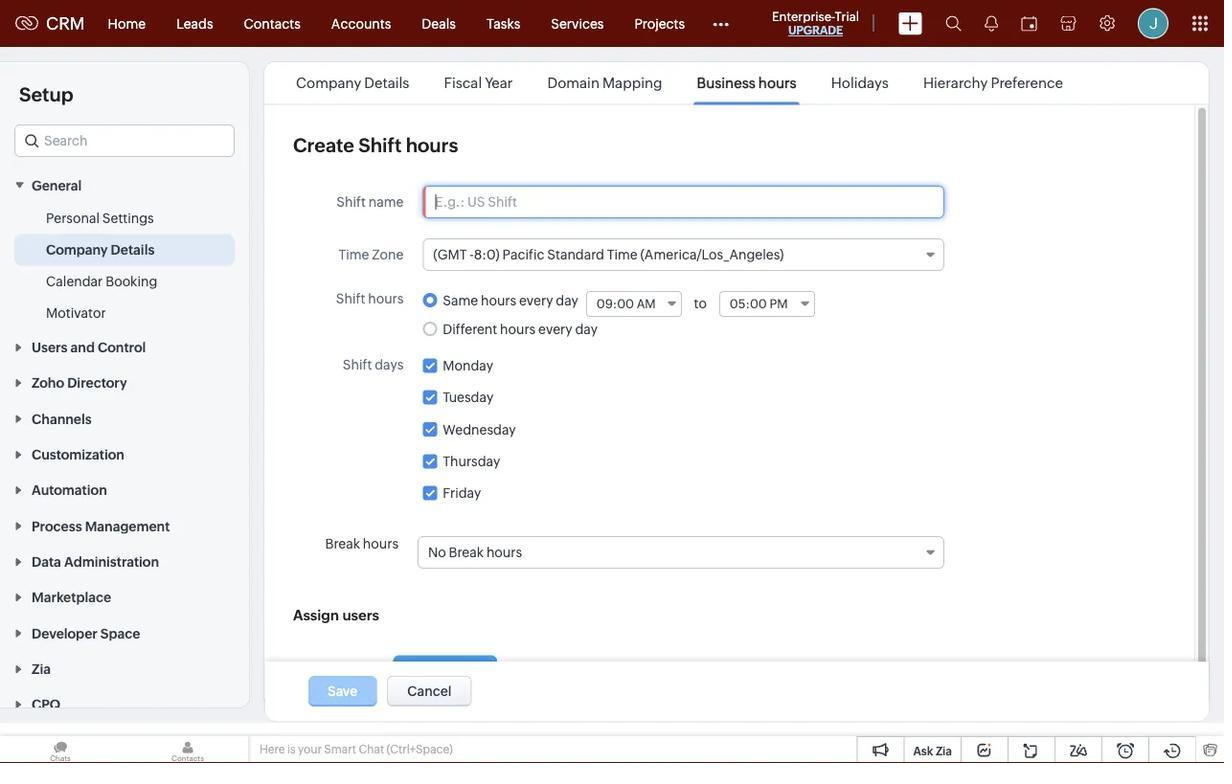 Task type: describe. For each thing, give the bounding box(es) containing it.
directory
[[67, 376, 127, 391]]

channels button
[[0, 401, 249, 436]]

booking
[[106, 273, 157, 289]]

marketplace button
[[0, 580, 249, 615]]

developer space
[[32, 626, 140, 641]]

days
[[375, 356, 404, 372]]

domain
[[548, 75, 600, 92]]

found
[[344, 663, 381, 679]]

shift hours
[[336, 291, 404, 306]]

upgrade
[[789, 24, 843, 37]]

calendar image
[[1022, 16, 1038, 31]]

services link
[[536, 0, 620, 46]]

thursday
[[443, 453, 501, 469]]

company details inside general region
[[46, 242, 155, 257]]

zia inside dropdown button
[[32, 662, 51, 677]]

business hours
[[697, 75, 797, 92]]

create menu element
[[887, 0, 934, 46]]

shift name
[[337, 194, 404, 209]]

search element
[[934, 0, 974, 47]]

hierarchy preference link
[[921, 75, 1067, 92]]

channels
[[32, 411, 92, 427]]

preference
[[991, 75, 1064, 92]]

general button
[[0, 167, 249, 203]]

settings
[[102, 210, 154, 226]]

data
[[32, 555, 61, 570]]

pacific
[[503, 247, 545, 262]]

smart
[[324, 744, 356, 757]]

hours for different hours every day
[[500, 321, 536, 336]]

same
[[443, 292, 478, 307]]

chat
[[359, 744, 384, 757]]

contacts
[[244, 16, 301, 31]]

tasks
[[487, 16, 521, 31]]

your
[[298, 744, 322, 757]]

every for same hours every day
[[519, 292, 553, 307]]

8:0)
[[474, 247, 500, 262]]

personal settings link
[[46, 208, 154, 227]]

signals image
[[985, 15, 999, 32]]

calendar
[[46, 273, 103, 289]]

no user found
[[293, 663, 381, 679]]

ask zia
[[914, 745, 953, 758]]

hours for business hours
[[759, 75, 797, 92]]

zoho directory
[[32, 376, 127, 391]]

services
[[551, 16, 604, 31]]

shift for shift hours
[[336, 291, 365, 306]]

users
[[343, 607, 380, 624]]

Search text field
[[15, 126, 234, 156]]

domain mapping
[[548, 75, 663, 92]]

company inside general region
[[46, 242, 108, 257]]

shift for shift days
[[343, 356, 372, 372]]

create menu image
[[899, 12, 923, 35]]

day for different hours every day
[[575, 321, 598, 336]]

signals element
[[974, 0, 1010, 47]]

friday
[[443, 485, 481, 501]]

cancel button
[[387, 677, 472, 707]]

0 vertical spatial company details
[[296, 75, 410, 92]]

standard
[[547, 247, 605, 262]]

holidays link
[[829, 75, 892, 92]]

holidays
[[832, 75, 889, 92]]

developer
[[32, 626, 98, 641]]

is
[[287, 744, 296, 757]]

projects link
[[620, 0, 701, 46]]

user for no
[[314, 663, 341, 679]]

(ctrl+space)
[[387, 744, 453, 757]]

calendar booking
[[46, 273, 157, 289]]

accounts link
[[316, 0, 407, 46]]

business
[[697, 75, 756, 92]]

zia button
[[0, 651, 249, 687]]

cancel
[[408, 684, 452, 700]]

fiscal year
[[444, 75, 513, 92]]

(america/los_angeles)
[[641, 247, 784, 262]]

(gmt
[[434, 247, 467, 262]]

hours inside field
[[487, 545, 522, 560]]

users and control
[[32, 340, 146, 355]]

space
[[100, 626, 140, 641]]

details inside general region
[[111, 242, 155, 257]]

fiscal
[[444, 75, 482, 92]]

process
[[32, 519, 82, 534]]

monday
[[443, 358, 494, 373]]

add user
[[422, 663, 478, 679]]

profile image
[[1139, 8, 1169, 39]]

personal
[[46, 210, 100, 226]]

users
[[32, 340, 68, 355]]

add
[[422, 663, 448, 679]]

create shift hours
[[293, 134, 458, 156]]

every for different hours every day
[[539, 321, 573, 336]]

break hours
[[325, 536, 399, 552]]

0 horizontal spatial break
[[325, 536, 360, 552]]

mapping
[[603, 75, 663, 92]]

chats image
[[0, 737, 121, 764]]

control
[[98, 340, 146, 355]]

year
[[485, 75, 513, 92]]

list containing company details
[[279, 62, 1081, 104]]

profile element
[[1127, 0, 1181, 46]]



Task type: locate. For each thing, give the bounding box(es) containing it.
0 horizontal spatial user
[[314, 663, 341, 679]]

company details down accounts link
[[296, 75, 410, 92]]

0 horizontal spatial details
[[111, 242, 155, 257]]

no for no user found
[[293, 663, 311, 679]]

E.g.: US Shift text field
[[424, 186, 944, 217]]

0 horizontal spatial company details
[[46, 242, 155, 257]]

company up calendar
[[46, 242, 108, 257]]

1 horizontal spatial company details
[[296, 75, 410, 92]]

1 horizontal spatial break
[[449, 545, 484, 560]]

data administration button
[[0, 544, 249, 580]]

no inside 'no break hours' field
[[428, 545, 446, 560]]

every up different hours every day
[[519, 292, 553, 307]]

here is your smart chat (ctrl+space)
[[260, 744, 453, 757]]

day for same hours every day
[[556, 292, 579, 307]]

2 user from the left
[[451, 663, 478, 679]]

shift left 'name'
[[337, 194, 366, 209]]

No Break hours field
[[418, 536, 945, 569]]

break up assign users
[[325, 536, 360, 552]]

None field
[[14, 125, 235, 157]]

1 vertical spatial details
[[111, 242, 155, 257]]

0 horizontal spatial company
[[46, 242, 108, 257]]

user left found
[[314, 663, 341, 679]]

zia up "cpq" on the bottom left
[[32, 662, 51, 677]]

0 vertical spatial every
[[519, 292, 553, 307]]

hours for same hours every day
[[481, 292, 517, 307]]

shift left days
[[343, 356, 372, 372]]

different hours every day
[[443, 321, 598, 336]]

hours
[[759, 75, 797, 92], [406, 134, 458, 156], [368, 291, 404, 306], [481, 292, 517, 307], [500, 321, 536, 336], [363, 536, 399, 552], [487, 545, 522, 560]]

every
[[519, 292, 553, 307], [539, 321, 573, 336]]

tuesday
[[443, 390, 494, 405]]

hours inside list
[[759, 75, 797, 92]]

calendar booking link
[[46, 272, 157, 291]]

1 horizontal spatial zia
[[936, 745, 953, 758]]

hours for shift hours
[[368, 291, 404, 306]]

1 time from the left
[[339, 247, 369, 262]]

no down 'friday' in the bottom left of the page
[[428, 545, 446, 560]]

break down 'friday' in the bottom left of the page
[[449, 545, 484, 560]]

leads
[[176, 16, 213, 31]]

(GMT -8:0) Pacific Standard Time (America/Los_Angeles) field
[[423, 238, 945, 271]]

1 user from the left
[[314, 663, 341, 679]]

no for no break hours
[[428, 545, 446, 560]]

1 horizontal spatial user
[[451, 663, 478, 679]]

shift down "time zone"
[[336, 291, 365, 306]]

company details link
[[293, 75, 413, 92], [46, 240, 155, 259]]

2 time from the left
[[607, 247, 638, 262]]

0 vertical spatial company
[[296, 75, 362, 92]]

time inside (gmt -8:0) pacific standard time (america/los_angeles) field
[[607, 247, 638, 262]]

and
[[70, 340, 95, 355]]

data administration
[[32, 555, 159, 570]]

hours for break hours
[[363, 536, 399, 552]]

time left "zone"
[[339, 247, 369, 262]]

1 horizontal spatial company
[[296, 75, 362, 92]]

no
[[428, 545, 446, 560], [293, 663, 311, 679]]

1 vertical spatial every
[[539, 321, 573, 336]]

time right standard
[[607, 247, 638, 262]]

hierarchy
[[924, 75, 988, 92]]

break inside field
[[449, 545, 484, 560]]

customization button
[[0, 436, 249, 472]]

list
[[279, 62, 1081, 104]]

tasks link
[[471, 0, 536, 46]]

setup
[[19, 83, 73, 105]]

motivator
[[46, 305, 106, 320]]

0 vertical spatial day
[[556, 292, 579, 307]]

create
[[293, 134, 354, 156]]

search image
[[946, 15, 962, 32]]

fiscal year link
[[441, 75, 516, 92]]

personal settings
[[46, 210, 154, 226]]

user for add
[[451, 663, 478, 679]]

different
[[443, 321, 498, 336]]

general region
[[0, 203, 249, 329]]

business hours link
[[694, 75, 800, 92]]

zoho directory button
[[0, 365, 249, 401]]

details inside list
[[364, 75, 410, 92]]

shift right create
[[359, 134, 402, 156]]

company details
[[296, 75, 410, 92], [46, 242, 155, 257]]

contacts image
[[127, 737, 248, 764]]

1 vertical spatial company details
[[46, 242, 155, 257]]

management
[[85, 519, 170, 534]]

home
[[108, 16, 146, 31]]

hierarchy preference
[[924, 75, 1064, 92]]

crm link
[[15, 14, 85, 33]]

company details link down personal settings link
[[46, 240, 155, 259]]

Other Modules field
[[701, 8, 742, 39]]

user right add
[[451, 663, 478, 679]]

to
[[694, 296, 707, 311]]

leads link
[[161, 0, 229, 46]]

every down same hours every day
[[539, 321, 573, 336]]

company up create
[[296, 75, 362, 92]]

details up booking
[[111, 242, 155, 257]]

break
[[325, 536, 360, 552], [449, 545, 484, 560]]

customization
[[32, 447, 125, 463]]

same hours every day
[[443, 292, 579, 307]]

user
[[314, 663, 341, 679], [451, 663, 478, 679]]

administration
[[64, 555, 159, 570]]

1 vertical spatial day
[[575, 321, 598, 336]]

0 horizontal spatial no
[[293, 663, 311, 679]]

1 horizontal spatial company details link
[[293, 75, 413, 92]]

trial
[[835, 9, 860, 23]]

1 vertical spatial company
[[46, 242, 108, 257]]

zoho
[[32, 376, 64, 391]]

automation button
[[0, 472, 249, 508]]

contacts link
[[229, 0, 316, 46]]

0 horizontal spatial zia
[[32, 662, 51, 677]]

1 horizontal spatial no
[[428, 545, 446, 560]]

enterprise-
[[772, 9, 835, 23]]

assign users
[[293, 607, 380, 624]]

zone
[[372, 247, 404, 262]]

shift for shift name
[[337, 194, 366, 209]]

time zone
[[339, 247, 404, 262]]

0 vertical spatial company details link
[[293, 75, 413, 92]]

1 vertical spatial no
[[293, 663, 311, 679]]

company details down personal settings link
[[46, 242, 155, 257]]

cpq
[[32, 698, 60, 713]]

time
[[339, 247, 369, 262], [607, 247, 638, 262]]

projects
[[635, 16, 685, 31]]

automation
[[32, 483, 107, 498]]

(gmt -8:0) pacific standard time (america/los_angeles)
[[434, 247, 784, 262]]

no down assign
[[293, 663, 311, 679]]

0 horizontal spatial time
[[339, 247, 369, 262]]

0 vertical spatial no
[[428, 545, 446, 560]]

deals link
[[407, 0, 471, 46]]

home link
[[93, 0, 161, 46]]

1 horizontal spatial time
[[607, 247, 638, 262]]

0 vertical spatial zia
[[32, 662, 51, 677]]

cpq button
[[0, 687, 249, 723]]

1 vertical spatial company details link
[[46, 240, 155, 259]]

crm
[[46, 14, 85, 33]]

0 horizontal spatial company details link
[[46, 240, 155, 259]]

company
[[296, 75, 362, 92], [46, 242, 108, 257]]

zia
[[32, 662, 51, 677], [936, 745, 953, 758]]

users and control button
[[0, 329, 249, 365]]

1 vertical spatial zia
[[936, 745, 953, 758]]

zia right 'ask'
[[936, 745, 953, 758]]

wednesday
[[443, 422, 516, 437]]

company details link down accounts link
[[293, 75, 413, 92]]

here
[[260, 744, 285, 757]]

-
[[470, 247, 474, 262]]

company details link inside general region
[[46, 240, 155, 259]]

1 horizontal spatial details
[[364, 75, 410, 92]]

None text field
[[587, 292, 681, 316], [721, 292, 814, 316], [587, 292, 681, 316], [721, 292, 814, 316]]

marketplace
[[32, 590, 111, 606]]

deals
[[422, 16, 456, 31]]

process management
[[32, 519, 170, 534]]

process management button
[[0, 508, 249, 544]]

name
[[369, 194, 404, 209]]

0 vertical spatial details
[[364, 75, 410, 92]]

details up create shift hours
[[364, 75, 410, 92]]

developer space button
[[0, 615, 249, 651]]



Task type: vqa. For each thing, say whether or not it's contained in the screenshot.
logo
no



